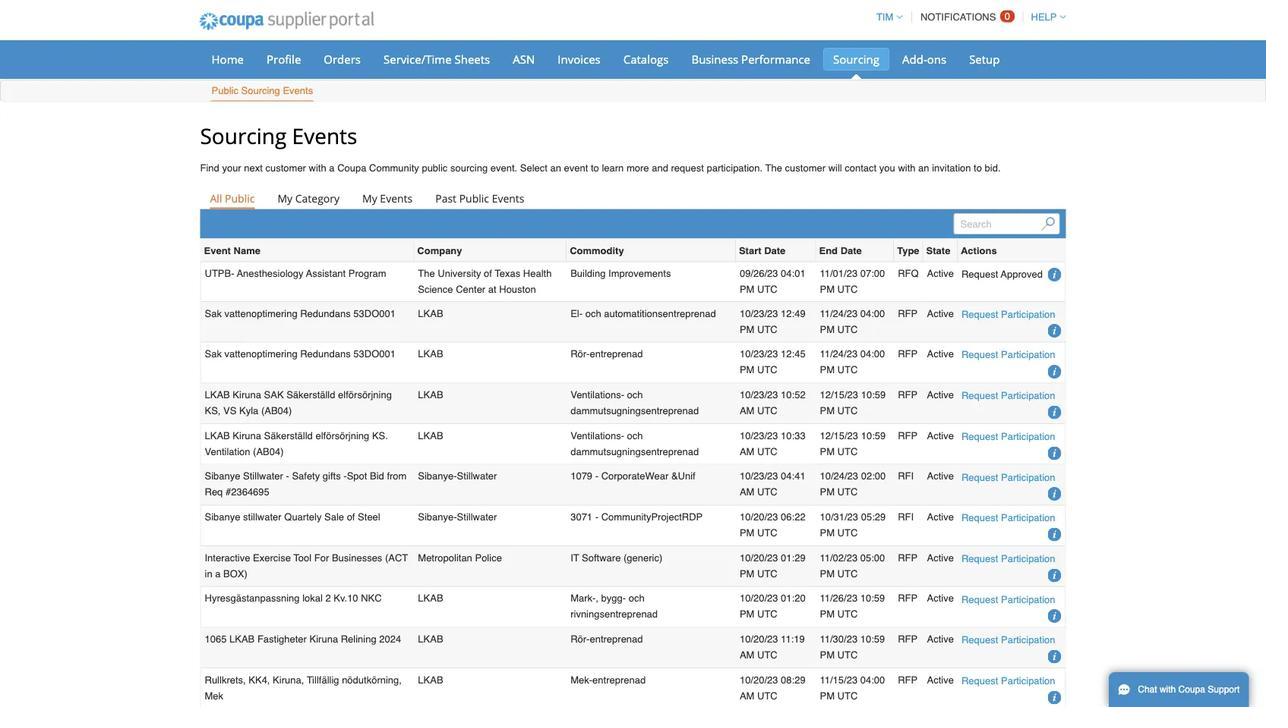 Task type: vqa. For each thing, say whether or not it's contained in the screenshot.
10/23/23 04:41 AM UTC
yes



Task type: locate. For each thing, give the bounding box(es) containing it.
1 vertical spatial elförsörjning
[[316, 430, 369, 442]]

request participation button for 06:22
[[961, 510, 1055, 526]]

3 rfp from the top
[[898, 389, 918, 401]]

0 horizontal spatial the
[[418, 268, 435, 279]]

2 date from the left
[[840, 245, 862, 256]]

search image
[[1041, 217, 1055, 231]]

02:00
[[861, 471, 886, 482]]

pm up 10/23/23 10:52 am utc
[[740, 365, 754, 376]]

- right gifts
[[343, 471, 347, 482]]

1 horizontal spatial with
[[898, 163, 916, 174]]

5 request participation from the top
[[961, 472, 1055, 483]]

0 vertical spatial dammutsugningsentreprenad
[[570, 405, 699, 417]]

1 53do001 from the top
[[353, 308, 396, 319]]

active for 10/23/23 10:52 am utc
[[927, 389, 954, 401]]

1 vertical spatial ventilations-
[[570, 430, 624, 442]]

1 vertical spatial dammutsugningsentreprenad
[[570, 446, 699, 457]]

request participation for 11:19
[[961, 635, 1055, 646]]

an
[[550, 163, 561, 174], [918, 163, 929, 174]]

request participation for 12:45
[[961, 350, 1055, 361]]

utc inside 10/23/23 12:45 pm utc
[[757, 365, 777, 376]]

5 rfp from the top
[[898, 553, 918, 564]]

10 active from the top
[[927, 634, 954, 645]]

public right all
[[225, 191, 255, 205]]

2 active from the top
[[927, 308, 954, 319]]

5 10/20/23 from the top
[[740, 675, 778, 686]]

1 12/15/23 from the top
[[820, 389, 858, 401]]

09/26/23
[[740, 268, 778, 279]]

3 participation from the top
[[1001, 390, 1055, 402]]

10/20/23 left '01:29'
[[740, 553, 778, 564]]

säkerställd
[[286, 389, 335, 401], [264, 430, 313, 442]]

you
[[879, 163, 895, 174]]

10 request participation button from the top
[[961, 673, 1055, 689]]

10/20/23 inside 10/20/23 01:29 pm utc
[[740, 553, 778, 564]]

public
[[212, 85, 238, 96], [225, 191, 255, 205], [459, 191, 489, 205]]

0 vertical spatial of
[[484, 268, 492, 279]]

am inside 10/23/23 04:41 am utc
[[740, 487, 754, 498]]

0 vertical spatial coupa
[[337, 163, 366, 174]]

10/23/23 inside "10/23/23 10:33 am utc"
[[740, 430, 778, 442]]

tim link
[[869, 11, 902, 23]]

,
[[596, 593, 598, 605]]

sibanye- right from
[[418, 471, 457, 482]]

pm up 10/24/23
[[820, 446, 835, 457]]

actions button
[[961, 243, 997, 259]]

10/23/23 for 10/23/23 10:52 am utc
[[740, 389, 778, 401]]

am for 10/23/23 10:33 am utc
[[740, 446, 754, 457]]

10/23/23 inside 10/23/23 10:52 am utc
[[740, 389, 778, 401]]

10 participation from the top
[[1001, 676, 1055, 687]]

1065 lkab fastigheter kiruna relining 2024
[[205, 634, 401, 645]]

1 horizontal spatial to
[[974, 163, 982, 174]]

2 vertical spatial sourcing
[[200, 121, 287, 150]]

catalogs
[[623, 51, 669, 67]]

am for 10/20/23 08:29 am utc
[[740, 691, 754, 702]]

0 vertical spatial rör-entreprenad
[[570, 349, 643, 360]]

navigation containing notifications 0
[[869, 2, 1066, 32]]

0 vertical spatial sibanye-
[[418, 471, 457, 482]]

am down 10/20/23 11:19 am utc
[[740, 691, 754, 702]]

sak vattenoptimering redundans 53do001 for el- och automatitionsentreprenad
[[205, 308, 396, 319]]

2 rfi from the top
[[898, 512, 914, 523]]

1 vertical spatial 12/15/23 10:59 pm utc
[[820, 430, 886, 457]]

sak down utpb-
[[205, 308, 222, 319]]

lokal
[[302, 593, 323, 605]]

säkerställd down lkab kiruna sak säkerställd elförsörjning ks, vs kyla (ab04)
[[264, 430, 313, 442]]

6 request participation from the top
[[961, 513, 1055, 524]]

10:59 inside 11/30/23 10:59 pm utc
[[860, 634, 885, 645]]

1 vertical spatial redundans
[[300, 349, 351, 360]]

11/24/23 04:00 pm utc for 12:49
[[820, 308, 885, 335]]

10/23/23 left 12:45
[[740, 349, 778, 360]]

12/15/23 10:59 pm utc for 10:33
[[820, 430, 886, 457]]

0 vertical spatial ventilations-
[[570, 389, 624, 401]]

5 participation from the top
[[1001, 472, 1055, 483]]

10/23/23 left 10:33
[[740, 430, 778, 442]]

3 10/20/23 from the top
[[740, 593, 778, 605]]

0 horizontal spatial a
[[215, 568, 221, 580]]

12:49
[[781, 308, 806, 319]]

pm up 10/20/23 01:20 pm utc
[[740, 568, 754, 580]]

12/15/23 up 10/24/23
[[820, 430, 858, 442]]

4 request participation button from the top
[[961, 429, 1055, 445]]

53do001
[[353, 308, 396, 319], [353, 349, 396, 360]]

utc inside 10/24/23 02:00 pm utc
[[837, 487, 858, 498]]

my down community
[[362, 191, 377, 205]]

am up 10/20/23 08:29 am utc
[[740, 650, 754, 661]]

sourcing link
[[823, 48, 889, 71]]

community
[[369, 163, 419, 174]]

2 rör- from the top
[[570, 634, 590, 645]]

10/20/23 inside 10/20/23 06:22 pm utc
[[740, 512, 778, 523]]

4 10/20/23 from the top
[[740, 634, 778, 645]]

10/31/23 05:29 pm utc
[[820, 512, 886, 539]]

active for 10/23/23 10:33 am utc
[[927, 430, 954, 442]]

0 vertical spatial sak vattenoptimering redundans 53do001
[[205, 308, 396, 319]]

6 active from the top
[[927, 471, 954, 482]]

pm down 11/02/23
[[820, 568, 835, 580]]

2 11/24/23 04:00 pm utc from the top
[[820, 349, 885, 376]]

- right the 1079 at bottom
[[595, 471, 598, 482]]

11/15/23 04:00 pm utc
[[820, 675, 885, 702]]

my inside 'link'
[[362, 191, 377, 205]]

2 request participation button from the top
[[961, 347, 1055, 363]]

10/20/23 inside 10/20/23 08:29 am utc
[[740, 675, 778, 686]]

am inside 10/20/23 08:29 am utc
[[740, 691, 754, 702]]

2 ventilations- from the top
[[570, 430, 624, 442]]

pm down 11/26/23
[[820, 609, 835, 621]]

5 request from the top
[[961, 431, 998, 442]]

0 vertical spatial rör-
[[570, 349, 590, 360]]

4 am from the top
[[740, 650, 754, 661]]

11/24/23 down 11/01/23 07:00 pm utc
[[820, 308, 858, 319]]

rör- for 10/20/23
[[570, 634, 590, 645]]

of right sale
[[347, 512, 355, 523]]

06:22
[[781, 512, 806, 523]]

1 sak from the top
[[205, 308, 222, 319]]

1 active from the top
[[927, 268, 954, 279]]

1 horizontal spatial a
[[329, 163, 335, 174]]

find your next customer with a coupa community public sourcing event. select an event to learn more and request participation. the customer will contact you with an invitation to bid.
[[200, 163, 1001, 174]]

request for 10/20/23 06:22 pm utc
[[961, 513, 998, 524]]

2 vertical spatial entreprenad
[[592, 675, 646, 686]]

2 53do001 from the top
[[353, 349, 396, 360]]

pm down 10/31/23
[[820, 528, 835, 539]]

elförsörjning left ks.
[[316, 430, 369, 442]]

0 vertical spatial redundans
[[300, 308, 351, 319]]

11/30/23
[[820, 634, 858, 645]]

1 10/20/23 from the top
[[740, 512, 778, 523]]

request participation for 01:20
[[961, 594, 1055, 606]]

1 11/24/23 from the top
[[820, 308, 858, 319]]

with right you
[[898, 163, 916, 174]]

5 am from the top
[[740, 691, 754, 702]]

10/23/23 inside 10/23/23 12:49 pm utc
[[740, 308, 778, 319]]

rfp for 10/20/23 11:19 am utc
[[898, 634, 918, 645]]

pm down 11/30/23
[[820, 650, 835, 661]]

1 vertical spatial sak
[[205, 349, 222, 360]]

with right chat in the bottom right of the page
[[1160, 685, 1176, 696]]

pm inside 11/15/23 04:00 pm utc
[[820, 691, 835, 702]]

1079
[[570, 471, 592, 482]]

utpb- anesthesiology assistant program
[[205, 268, 386, 279]]

pm inside 10/24/23 02:00 pm utc
[[820, 487, 835, 498]]

10 request participation from the top
[[961, 676, 1055, 687]]

1 vertical spatial sibanye-
[[418, 512, 457, 523]]

active for 09/26/23 04:01 pm utc
[[927, 268, 954, 279]]

orders
[[324, 51, 361, 67]]

date right end
[[840, 245, 862, 256]]

coupa left support
[[1178, 685, 1205, 696]]

1 vertical spatial ventilations- och dammutsugningsentreprenad
[[570, 430, 699, 457]]

sourcing events
[[200, 121, 357, 150]]

kiruna for vs
[[233, 389, 261, 401]]

1 vertical spatial säkerställd
[[264, 430, 313, 442]]

rfp for 10/23/23 12:45 pm utc
[[898, 349, 918, 360]]

lkab inside lkab kiruna säkerställd elförsörjning ks. ventilation (ab04)
[[205, 430, 230, 442]]

10:59 inside 11/26/23 10:59 pm utc
[[860, 593, 885, 605]]

public right past
[[459, 191, 489, 205]]

2 rör-entreprenad from the top
[[570, 634, 643, 645]]

1 vertical spatial the
[[418, 268, 435, 279]]

2 dammutsugningsentreprenad from the top
[[570, 446, 699, 457]]

the inside the university of texas health science center at houston
[[418, 268, 435, 279]]

participation for 12:45
[[1001, 350, 1055, 361]]

am up "10/23/23 10:33 am utc"
[[740, 405, 754, 417]]

rfi right "02:00"
[[898, 471, 914, 482]]

0 vertical spatial sak
[[205, 308, 222, 319]]

customer left will
[[785, 163, 826, 174]]

kiruna inside lkab kiruna säkerställd elförsörjning ks. ventilation (ab04)
[[233, 430, 261, 442]]

am inside 10/20/23 11:19 am utc
[[740, 650, 754, 661]]

sibanye-stillwater right from
[[418, 471, 497, 482]]

request for 10/23/23 10:52 am utc
[[961, 390, 998, 402]]

lkab for 10/20/23 08:29 am utc
[[418, 675, 443, 686]]

2 my from the left
[[362, 191, 377, 205]]

ventilations- och dammutsugningsentreprenad for 10/23/23 10:52 am utc
[[570, 389, 699, 417]]

mek
[[205, 691, 223, 702]]

sale
[[324, 512, 344, 523]]

sibanye-stillwater up metropolitan police
[[418, 512, 497, 523]]

11/24/23 04:00 pm utc
[[820, 308, 885, 335], [820, 349, 885, 376]]

redundans down 'assistant'
[[300, 308, 351, 319]]

11 active from the top
[[927, 675, 954, 686]]

10/23/23
[[740, 308, 778, 319], [740, 349, 778, 360], [740, 389, 778, 401], [740, 430, 778, 442], [740, 471, 778, 482]]

4 participation from the top
[[1001, 431, 1055, 442]]

2 12/15/23 from the top
[[820, 430, 858, 442]]

12/15/23 10:59 pm utc up 10/24/23
[[820, 430, 886, 457]]

8 request participation button from the top
[[961, 592, 1055, 608]]

lkab for 10/23/23 12:45 pm utc
[[418, 349, 443, 360]]

2 redundans from the top
[[300, 349, 351, 360]]

2 vertical spatial 04:00
[[860, 675, 885, 686]]

11/24/23
[[820, 308, 858, 319], [820, 349, 858, 360]]

2 horizontal spatial with
[[1160, 685, 1176, 696]]

0 vertical spatial sibanye
[[205, 471, 240, 482]]

12:45
[[781, 349, 806, 360]]

sak up ks,
[[205, 349, 222, 360]]

metropolitan police
[[418, 553, 502, 564]]

public for all
[[225, 191, 255, 205]]

pm up 10/20/23 11:19 am utc
[[740, 609, 754, 621]]

8 rfp from the top
[[898, 675, 918, 686]]

customer right next
[[265, 163, 306, 174]]

04:00 inside 11/15/23 04:00 pm utc
[[860, 675, 885, 686]]

1 request participation button from the top
[[961, 306, 1055, 322]]

ks,
[[205, 405, 221, 417]]

am up 10/20/23 06:22 pm utc
[[740, 487, 754, 498]]

12/15/23 10:59 pm utc
[[820, 389, 886, 417], [820, 430, 886, 457]]

2 12/15/23 10:59 pm utc from the top
[[820, 430, 886, 457]]

11/24/23 right 12:45
[[820, 349, 858, 360]]

vattenoptimering down "anesthesiology"
[[224, 308, 297, 319]]

10/20/23 left the 01:20
[[740, 593, 778, 605]]

events down the event.
[[492, 191, 524, 205]]

0 vertical spatial ventilations- och dammutsugningsentreprenad
[[570, 389, 699, 417]]

kiruna up the kyla in the bottom of the page
[[233, 389, 261, 401]]

0 horizontal spatial my
[[278, 191, 292, 205]]

säkerställd right sak
[[286, 389, 335, 401]]

1 horizontal spatial coupa
[[1178, 685, 1205, 696]]

1 customer from the left
[[265, 163, 306, 174]]

will
[[828, 163, 842, 174]]

1 vertical spatial entreprenad
[[590, 634, 643, 645]]

rfi
[[898, 471, 914, 482], [898, 512, 914, 523]]

1 12/15/23 10:59 pm utc from the top
[[820, 389, 886, 417]]

active for 10/20/23 11:19 am utc
[[927, 634, 954, 645]]

utc inside 10/23/23 04:41 am utc
[[757, 487, 777, 498]]

10/23/23 12:49 pm utc
[[740, 308, 806, 335]]

the
[[765, 163, 782, 174], [418, 268, 435, 279]]

ons
[[927, 51, 946, 67]]

an left "event"
[[550, 163, 561, 174]]

1 vertical spatial vattenoptimering
[[224, 349, 297, 360]]

tab list containing all public
[[200, 187, 1066, 209]]

request participation for 08:29
[[961, 676, 1055, 687]]

3 request participation from the top
[[961, 390, 1055, 402]]

11/24/23 04:00 pm utc down 11/01/23 07:00 pm utc
[[820, 308, 885, 335]]

rör-entreprenad down rivningsentreprenad on the bottom of page
[[570, 634, 643, 645]]

pm inside 10/20/23 01:29 pm utc
[[740, 568, 754, 580]]

0 vertical spatial 11/24/23 04:00 pm utc
[[820, 308, 885, 335]]

pm right 10/23/23 12:45 pm utc
[[820, 365, 835, 376]]

mark-
[[570, 593, 596, 605]]

1 request participation from the top
[[961, 309, 1055, 320]]

safety
[[292, 471, 320, 482]]

sak vattenoptimering redundans 53do001 up sak
[[205, 349, 396, 360]]

pm down the 11/01/23
[[820, 284, 835, 295]]

1 vertical spatial sibanye
[[205, 512, 240, 523]]

public inside past public events link
[[459, 191, 489, 205]]

sourcing for sourcing
[[833, 51, 879, 67]]

request participation button for 08:29
[[961, 673, 1055, 689]]

with
[[309, 163, 326, 174], [898, 163, 916, 174], [1160, 685, 1176, 696]]

the up science
[[418, 268, 435, 279]]

10/23/23 12:45 pm utc
[[740, 349, 806, 376]]

10/20/23 left 11:19
[[740, 634, 778, 645]]

businesses
[[332, 553, 382, 564]]

12/15/23 for 10:33
[[820, 430, 858, 442]]

10/20/23 left 08:29
[[740, 675, 778, 686]]

lkab
[[418, 308, 443, 319], [418, 349, 443, 360], [205, 389, 230, 401], [418, 389, 443, 401], [205, 430, 230, 442], [418, 430, 443, 442], [418, 593, 443, 605], [229, 634, 255, 645], [418, 634, 443, 645], [418, 675, 443, 686]]

pm down 11/15/23
[[820, 691, 835, 702]]

3 10/23/23 from the top
[[740, 389, 778, 401]]

10/23/23 inside 10/23/23 12:45 pm utc
[[740, 349, 778, 360]]

10:59 for 10/23/23 10:33 am utc
[[861, 430, 886, 442]]

1 am from the top
[[740, 405, 754, 417]]

1 vertical spatial 11/24/23
[[820, 349, 858, 360]]

2 sak from the top
[[205, 349, 222, 360]]

Search text field
[[954, 213, 1060, 235]]

2 11/24/23 from the top
[[820, 349, 858, 360]]

coupa left community
[[337, 163, 366, 174]]

date for start date
[[764, 245, 786, 256]]

1 11/24/23 04:00 pm utc from the top
[[820, 308, 885, 335]]

for
[[314, 553, 329, 564]]

4 10/23/23 from the top
[[740, 430, 778, 442]]

utc inside 10/20/23 11:19 am utc
[[757, 650, 777, 661]]

10/20/23 inside 10/20/23 11:19 am utc
[[740, 634, 778, 645]]

4 rfp from the top
[[898, 430, 918, 442]]

utc inside 10/20/23 08:29 am utc
[[757, 691, 777, 702]]

04:00 for 10/20/23 08:29 am utc
[[860, 675, 885, 686]]

assistant
[[306, 268, 346, 279]]

profile link
[[257, 48, 311, 71]]

stillwater
[[243, 512, 281, 523]]

am for 10/20/23 11:19 am utc
[[740, 650, 754, 661]]

request for 10/20/23 08:29 am utc
[[961, 676, 998, 687]]

request participation for 04:41
[[961, 472, 1055, 483]]

participation for 10:52
[[1001, 390, 1055, 402]]

1 horizontal spatial date
[[840, 245, 862, 256]]

1 vertical spatial rfi
[[898, 512, 914, 523]]

rör- up mek-
[[570, 634, 590, 645]]

past public events
[[435, 191, 524, 205]]

7 rfp from the top
[[898, 634, 918, 645]]

am up 10/23/23 04:41 am utc
[[740, 446, 754, 457]]

help
[[1031, 11, 1057, 23]]

public inside public sourcing events link
[[212, 85, 238, 96]]

10/20/23 for 10/20/23 01:20 pm utc
[[740, 593, 778, 605]]

1 date from the left
[[764, 245, 786, 256]]

(act
[[385, 553, 408, 564]]

1 horizontal spatial of
[[484, 268, 492, 279]]

10/20/23 for 10/20/23 11:19 am utc
[[740, 634, 778, 645]]

11/30/23 10:59 pm utc
[[820, 634, 885, 661]]

(ab04) inside lkab kiruna säkerställd elförsörjning ks. ventilation (ab04)
[[253, 446, 284, 457]]

1 horizontal spatial customer
[[785, 163, 826, 174]]

rör- for 10/23/23
[[570, 349, 590, 360]]

pm up 10/20/23 01:29 pm utc
[[740, 528, 754, 539]]

7 request participation from the top
[[961, 553, 1055, 565]]

1 vertical spatial rör-
[[570, 634, 590, 645]]

tab list
[[200, 187, 1066, 209]]

1 rfp from the top
[[898, 308, 918, 319]]

chat with coupa support button
[[1109, 673, 1249, 708]]

6 request participation button from the top
[[961, 510, 1055, 526]]

säkerställd inside lkab kiruna sak säkerställd elförsörjning ks, vs kyla (ab04)
[[286, 389, 335, 401]]

1 participation from the top
[[1001, 309, 1055, 320]]

request participation button for 10:33
[[961, 429, 1055, 445]]

1 vertical spatial kiruna
[[233, 430, 261, 442]]

lkab for 10/20/23 01:20 pm utc
[[418, 593, 443, 605]]

1 sak vattenoptimering redundans 53do001 from the top
[[205, 308, 396, 319]]

sibanye inside sibanye stillwater - safety gifts -spot bid from req #2364695
[[205, 471, 240, 482]]

rfi for 05:29
[[898, 512, 914, 523]]

public for past
[[459, 191, 489, 205]]

(ab04) right the ventilation
[[253, 446, 284, 457]]

commodity
[[570, 245, 624, 256]]

7 participation from the top
[[1001, 553, 1055, 565]]

2
[[325, 593, 331, 605]]

rfi for 02:00
[[898, 471, 914, 482]]

coupa inside chat with coupa support button
[[1178, 685, 1205, 696]]

0 horizontal spatial to
[[591, 163, 599, 174]]

vattenoptimering for el- och automatitionsentreprenad
[[224, 308, 297, 319]]

2 sak vattenoptimering redundans 53do001 from the top
[[205, 349, 396, 360]]

rullkrets,
[[205, 675, 246, 686]]

2 sibanye- from the top
[[418, 512, 457, 523]]

mark-, bygg- och rivningsentreprenad
[[570, 593, 658, 621]]

0 vertical spatial 53do001
[[353, 308, 396, 319]]

4 request from the top
[[961, 390, 998, 402]]

stillwater
[[243, 471, 283, 482], [457, 471, 497, 482], [457, 512, 497, 523]]

pm inside 11/26/23 10:59 pm utc
[[820, 609, 835, 621]]

kiruna inside lkab kiruna sak säkerställd elförsörjning ks, vs kyla (ab04)
[[233, 389, 261, 401]]

events down community
[[380, 191, 413, 205]]

2 04:00 from the top
[[860, 349, 885, 360]]

request for 10/23/23 12:45 pm utc
[[961, 350, 998, 361]]

redundans for el- och automatitionsentreprenad
[[300, 308, 351, 319]]

utc inside 10/20/23 01:29 pm utc
[[757, 568, 777, 580]]

sourcing up next
[[200, 121, 287, 150]]

1 horizontal spatial my
[[362, 191, 377, 205]]

7 request participation button from the top
[[961, 551, 1055, 567]]

2 10/23/23 from the top
[[740, 349, 778, 360]]

pm inside 10/20/23 01:20 pm utc
[[740, 609, 754, 621]]

public inside all public link
[[225, 191, 255, 205]]

utc inside 11/15/23 04:00 pm utc
[[837, 691, 858, 702]]

1 horizontal spatial the
[[765, 163, 782, 174]]

1 sibanye-stillwater from the top
[[418, 471, 497, 482]]

12/15/23 10:59 pm utc for 10:52
[[820, 389, 886, 417]]

4 request participation from the top
[[961, 431, 1055, 442]]

request for 10/20/23 01:29 pm utc
[[961, 553, 998, 565]]

1 dammutsugningsentreprenad from the top
[[570, 405, 699, 417]]

0 horizontal spatial of
[[347, 512, 355, 523]]

10/20/23 inside 10/20/23 01:20 pm utc
[[740, 593, 778, 605]]

date for end date
[[840, 245, 862, 256]]

10/23/23 left 10:52
[[740, 389, 778, 401]]

2 to from the left
[[974, 163, 982, 174]]

events
[[283, 85, 313, 96], [292, 121, 357, 150], [380, 191, 413, 205], [492, 191, 524, 205]]

53do001 for rör-entreprenad
[[353, 349, 396, 360]]

active for 10/20/23 01:29 pm utc
[[927, 553, 954, 564]]

10/23/23 inside 10/23/23 04:41 am utc
[[740, 471, 778, 482]]

home
[[212, 51, 244, 67]]

10/23/23 for 10/23/23 04:41 am utc
[[740, 471, 778, 482]]

0 vertical spatial 12/15/23
[[820, 389, 858, 401]]

am inside "10/23/23 10:33 am utc"
[[740, 446, 754, 457]]

sak vattenoptimering redundans 53do001 for rör-entreprenad
[[205, 349, 396, 360]]

0 vertical spatial kiruna
[[233, 389, 261, 401]]

service/time sheets link
[[374, 48, 500, 71]]

0 horizontal spatial with
[[309, 163, 326, 174]]

6 participation from the top
[[1001, 513, 1055, 524]]

entreprenad for 10/20/23 08:29 am utc
[[592, 675, 646, 686]]

navigation
[[869, 2, 1066, 32]]

to left the learn
[[591, 163, 599, 174]]

request participation button for 11:19
[[961, 633, 1055, 649]]

ventilations- for 10/23/23 10:52 am utc
[[570, 389, 624, 401]]

vattenoptimering up sak
[[224, 349, 297, 360]]

your
[[222, 163, 241, 174]]

request participation for 10:33
[[961, 431, 1055, 442]]

sibanye down req
[[205, 512, 240, 523]]

request for 10/23/23 10:33 am utc
[[961, 431, 998, 442]]

12/15/23 10:59 pm utc right 10:52
[[820, 389, 886, 417]]

0 vertical spatial rfi
[[898, 471, 914, 482]]

events down profile "link"
[[283, 85, 313, 96]]

1 vertical spatial 53do001
[[353, 349, 396, 360]]

5 active from the top
[[927, 430, 954, 442]]

pm right 10/23/23 10:52 am utc
[[820, 405, 835, 417]]

8 participation from the top
[[1001, 594, 1055, 606]]

1 vertical spatial rör-entreprenad
[[570, 634, 643, 645]]

lkab for 10/20/23 11:19 am utc
[[418, 634, 443, 645]]

asn link
[[503, 48, 545, 71]]

sourcing down profile "link"
[[241, 85, 280, 96]]

elförsörjning up ks.
[[338, 389, 392, 401]]

0 vertical spatial sourcing
[[833, 51, 879, 67]]

kiruna down the kyla in the bottom of the page
[[233, 430, 261, 442]]

rfp for 10/23/23 10:52 am utc
[[898, 389, 918, 401]]

pm inside 10/31/23 05:29 pm utc
[[820, 528, 835, 539]]

4 active from the top
[[927, 389, 954, 401]]

1 10/23/23 from the top
[[740, 308, 778, 319]]

0 horizontal spatial coupa
[[337, 163, 366, 174]]

utc inside 10/23/23 12:49 pm utc
[[757, 324, 777, 335]]

sibanye stillwater quartely sale of steel
[[205, 512, 380, 523]]

sak vattenoptimering redundans 53do001 down utpb- anesthesiology assistant program
[[205, 308, 396, 319]]

2 rfp from the top
[[898, 349, 918, 360]]

1 ventilations- from the top
[[570, 389, 624, 401]]

with up category
[[309, 163, 326, 174]]

10/20/23 left 06:22
[[740, 512, 778, 523]]

0 horizontal spatial customer
[[265, 163, 306, 174]]

entreprenad
[[590, 349, 643, 360], [590, 634, 643, 645], [592, 675, 646, 686]]

select
[[520, 163, 547, 174]]

1 vertical spatial sibanye-stillwater
[[418, 512, 497, 523]]

9 request participation button from the top
[[961, 633, 1055, 649]]

asn
[[513, 51, 535, 67]]

0 vertical spatial 04:00
[[860, 308, 885, 319]]

utc inside 10/23/23 10:52 am utc
[[757, 405, 777, 417]]

dammutsugningsentreprenad
[[570, 405, 699, 417], [570, 446, 699, 457]]

the right participation.
[[765, 163, 782, 174]]

business
[[691, 51, 738, 67]]

0 vertical spatial 12/15/23 10:59 pm utc
[[820, 389, 886, 417]]

request for 10/20/23 11:19 am utc
[[961, 635, 998, 646]]

0 vertical spatial (ab04)
[[261, 405, 292, 417]]

11/26/23 10:59 pm utc
[[820, 593, 885, 621]]

11 request from the top
[[961, 676, 998, 687]]

1 sibanye from the top
[[205, 471, 240, 482]]

2 ventilations- och dammutsugningsentreprenad from the top
[[570, 430, 699, 457]]

a up category
[[329, 163, 335, 174]]

2 request from the top
[[961, 309, 998, 320]]

3 am from the top
[[740, 487, 754, 498]]

request
[[961, 269, 998, 280], [961, 309, 998, 320], [961, 350, 998, 361], [961, 390, 998, 402], [961, 431, 998, 442], [961, 472, 998, 483], [961, 513, 998, 524], [961, 553, 998, 565], [961, 594, 998, 606], [961, 635, 998, 646], [961, 676, 998, 687]]

1 horizontal spatial an
[[918, 163, 929, 174]]

rör-entreprenad down el-
[[570, 349, 643, 360]]

10/23/23 left 04:41
[[740, 471, 778, 482]]

8 request participation from the top
[[961, 594, 1055, 606]]

lkab kiruna sak säkerställd elförsörjning ks, vs kyla (ab04)
[[205, 389, 392, 417]]

04:01
[[781, 268, 806, 279]]

rör- down el-
[[570, 349, 590, 360]]

pm up 10/23/23 12:45 pm utc
[[740, 324, 754, 335]]

rivningsentreprenad
[[570, 609, 658, 621]]

sibanye- up metropolitan
[[418, 512, 457, 523]]

2 am from the top
[[740, 446, 754, 457]]

0 vertical spatial sibanye-stillwater
[[418, 471, 497, 482]]

it
[[570, 553, 579, 564]]

7 active from the top
[[927, 512, 954, 523]]

am inside 10/23/23 10:52 am utc
[[740, 405, 754, 417]]

1 vertical spatial a
[[215, 568, 221, 580]]

1 vertical spatial 04:00
[[860, 349, 885, 360]]

rfi right the 05:29 at the bottom right of the page
[[898, 512, 914, 523]]

kiruna left relining at the bottom left of the page
[[309, 634, 338, 645]]

date right start
[[764, 245, 786, 256]]

lkab for 10/23/23 12:49 pm utc
[[418, 308, 443, 319]]

5 10/23/23 from the top
[[740, 471, 778, 482]]

to left the bid.
[[974, 163, 982, 174]]

10/23/23 left 12:49
[[740, 308, 778, 319]]

04:41
[[781, 471, 806, 482]]

0 vertical spatial elförsörjning
[[338, 389, 392, 401]]

my left category
[[278, 191, 292, 205]]

dammutsugningsentreprenad for 10/23/23 10:33 am utc
[[570, 446, 699, 457]]

request approved
[[961, 269, 1043, 280]]

tim
[[876, 11, 893, 23]]

2 10/20/23 from the top
[[740, 553, 778, 564]]

1 04:00 from the top
[[860, 308, 885, 319]]

0 vertical spatial vattenoptimering
[[224, 308, 297, 319]]

1 vertical spatial 11/24/23 04:00 pm utc
[[820, 349, 885, 376]]

12/15/23 right 10:52
[[820, 389, 858, 401]]

2 vertical spatial kiruna
[[309, 634, 338, 645]]

sibanye up req
[[205, 471, 240, 482]]

sourcing down tim
[[833, 51, 879, 67]]

0 vertical spatial 11/24/23
[[820, 308, 858, 319]]

1 vertical spatial coupa
[[1178, 685, 1205, 696]]

pm inside 10/23/23 12:45 pm utc
[[740, 365, 754, 376]]

lkab for 10/23/23 10:33 am utc
[[418, 430, 443, 442]]

0 horizontal spatial an
[[550, 163, 561, 174]]

0 horizontal spatial date
[[764, 245, 786, 256]]

0 vertical spatial a
[[329, 163, 335, 174]]

1 vertical spatial sak vattenoptimering redundans 53do001
[[205, 349, 396, 360]]

0 vertical spatial entreprenad
[[590, 349, 643, 360]]

1 sibanye- from the top
[[418, 471, 457, 482]]

quartely
[[284, 512, 322, 523]]

9 request participation from the top
[[961, 635, 1055, 646]]

1 vertical spatial (ab04)
[[253, 446, 284, 457]]

kk4,
[[249, 675, 270, 686]]

approved
[[1001, 269, 1043, 280]]

0 vertical spatial säkerställd
[[286, 389, 335, 401]]

participation for 01:29
[[1001, 553, 1055, 565]]

9 participation from the top
[[1001, 635, 1055, 646]]

1 request from the top
[[961, 269, 998, 280]]

support
[[1208, 685, 1240, 696]]

1 vertical spatial 12/15/23
[[820, 430, 858, 442]]

event
[[564, 163, 588, 174]]

(ab04) down sak
[[261, 405, 292, 417]]

pm
[[740, 284, 754, 295], [820, 284, 835, 295], [740, 324, 754, 335], [820, 324, 835, 335], [740, 365, 754, 376], [820, 365, 835, 376], [820, 405, 835, 417], [820, 446, 835, 457], [820, 487, 835, 498], [740, 528, 754, 539], [820, 528, 835, 539], [740, 568, 754, 580], [820, 568, 835, 580], [740, 609, 754, 621], [820, 609, 835, 621], [820, 650, 835, 661], [820, 691, 835, 702]]

redundans up lkab kiruna sak säkerställd elförsörjning ks, vs kyla (ab04)
[[300, 349, 351, 360]]

public down home link
[[212, 85, 238, 96]]

1 rör-entreprenad from the top
[[570, 349, 643, 360]]

of
[[484, 268, 492, 279], [347, 512, 355, 523]]

10/23/23 04:41 am utc
[[740, 471, 806, 498]]

7 request from the top
[[961, 513, 998, 524]]

10/23/23 for 10/23/23 10:33 am utc
[[740, 430, 778, 442]]

10 request from the top
[[961, 635, 998, 646]]

a right in
[[215, 568, 221, 580]]

kiruna for (ab04)
[[233, 430, 261, 442]]

vattenoptimering
[[224, 308, 297, 319], [224, 349, 297, 360]]

an left invitation
[[918, 163, 929, 174]]



Task type: describe. For each thing, give the bounding box(es) containing it.
0 vertical spatial the
[[765, 163, 782, 174]]

invoices link
[[548, 48, 610, 71]]

11:19
[[781, 634, 805, 645]]

state
[[926, 245, 950, 256]]

10/23/23 for 10/23/23 12:49 pm utc
[[740, 308, 778, 319]]

invitation
[[932, 163, 971, 174]]

vattenoptimering for rör-entreprenad
[[224, 349, 297, 360]]

12/15/23 for 10:52
[[820, 389, 858, 401]]

active for 10/23/23 12:49 pm utc
[[927, 308, 954, 319]]

fastigheter
[[257, 634, 307, 645]]

rfq
[[898, 268, 919, 279]]

active for 10/20/23 01:20 pm utc
[[927, 593, 954, 605]]

stillwater for sibanye stillwater - safety gifts -spot bid from req #2364695
[[457, 471, 497, 482]]

sibanye- for sibanye stillwater - safety gifts -spot bid from req #2364695
[[418, 471, 457, 482]]

participation for 11:19
[[1001, 635, 1055, 646]]

mek-
[[570, 675, 592, 686]]

it software (generic)
[[570, 553, 662, 564]]

name
[[234, 245, 260, 256]]

- right '3071'
[[595, 512, 598, 523]]

at
[[488, 284, 496, 295]]

add-
[[902, 51, 927, 67]]

11/24/23 for 12:45
[[820, 349, 858, 360]]

request participation for 06:22
[[961, 513, 1055, 524]]

software
[[582, 553, 621, 564]]

program
[[348, 268, 386, 279]]

invoices
[[558, 51, 601, 67]]

interactive exercise tool for businesses (act in a box)
[[205, 553, 408, 580]]

10/23/23 for 10/23/23 12:45 pm utc
[[740, 349, 778, 360]]

vs
[[223, 405, 237, 417]]

utpb-
[[205, 268, 234, 279]]

event name
[[204, 245, 260, 256]]

11/24/23 04:00 pm utc for 12:45
[[820, 349, 885, 376]]

10/20/23 11:19 am utc
[[740, 634, 805, 661]]

actions
[[961, 245, 997, 256]]

rfp for 10/23/23 12:49 pm utc
[[898, 308, 918, 319]]

participation for 01:20
[[1001, 594, 1055, 606]]

coupa supplier portal image
[[189, 2, 384, 40]]

2 an from the left
[[918, 163, 929, 174]]

10:33
[[781, 430, 806, 442]]

home link
[[202, 48, 254, 71]]

el- och automatitionsentreprenad
[[570, 308, 716, 319]]

company button
[[417, 243, 462, 259]]

university
[[438, 268, 481, 279]]

chat
[[1138, 685, 1157, 696]]

ventilation
[[205, 446, 250, 457]]

sibanye- for sibanye stillwater quartely sale of steel
[[418, 512, 457, 523]]

public
[[422, 163, 448, 174]]

lkab kiruna säkerställd elförsörjning ks. ventilation (ab04)
[[205, 430, 388, 457]]

utc inside 10/20/23 01:20 pm utc
[[757, 609, 777, 621]]

11/15/23
[[820, 675, 858, 686]]

learn
[[602, 163, 624, 174]]

10/23/23 10:52 am utc
[[740, 389, 806, 417]]

end date
[[819, 245, 862, 256]]

entreprenad for 10/23/23 12:45 pm utc
[[590, 349, 643, 360]]

04:00 for 10/23/23 12:45 pm utc
[[860, 349, 885, 360]]

10:59 for 10/20/23 01:20 pm utc
[[860, 593, 885, 605]]

type button
[[897, 243, 919, 259]]

public sourcing events link
[[211, 82, 314, 101]]

07:00
[[860, 268, 885, 279]]

participation for 04:41
[[1001, 472, 1055, 483]]

find
[[200, 163, 219, 174]]

10:59 for 10/23/23 10:52 am utc
[[861, 389, 886, 401]]

(ab04) inside lkab kiruna sak säkerställd elförsörjning ks, vs kyla (ab04)
[[261, 405, 292, 417]]

events inside 'link'
[[380, 191, 413, 205]]

utc inside 11/01/23 07:00 pm utc
[[837, 284, 858, 295]]

company
[[417, 245, 462, 256]]

1 vertical spatial of
[[347, 512, 355, 523]]

3071 - communityprojectrdp
[[570, 512, 703, 523]]

request participation for 12:49
[[961, 309, 1055, 320]]

dammutsugningsentreprenad for 10/23/23 10:52 am utc
[[570, 405, 699, 417]]

participation for 12:49
[[1001, 309, 1055, 320]]

my for my events
[[362, 191, 377, 205]]

sak for el- och automatitionsentreprenad
[[205, 308, 222, 319]]

active for 10/20/23 08:29 am utc
[[927, 675, 954, 686]]

ventilations- och dammutsugningsentreprenad for 10/23/23 10:33 am utc
[[570, 430, 699, 457]]

utc inside 11/02/23 05:00 pm utc
[[837, 568, 858, 580]]

building improvements
[[570, 268, 671, 279]]

1065
[[205, 634, 227, 645]]

request for 10/20/23 01:20 pm utc
[[961, 594, 998, 606]]

event.
[[490, 163, 517, 174]]

#2364695
[[226, 487, 269, 498]]

sibanye for sibanye stillwater - safety gifts -spot bid from req #2364695
[[205, 471, 240, 482]]

pm inside 10/20/23 06:22 pm utc
[[740, 528, 754, 539]]

1 an from the left
[[550, 163, 561, 174]]

request for 10/23/23 12:49 pm utc
[[961, 309, 998, 320]]

11/01/23
[[820, 268, 858, 279]]

request participation button for 01:20
[[961, 592, 1055, 608]]

past public events link
[[425, 187, 534, 209]]

am for 10/23/23 04:41 am utc
[[740, 487, 754, 498]]

type state
[[897, 245, 950, 256]]

houston
[[499, 284, 536, 295]]

10/20/23 for 10/20/23 06:22 pm utc
[[740, 512, 778, 523]]

my for my category
[[278, 191, 292, 205]]

rör-entreprenad for 10/20/23 11:19 am utc
[[570, 634, 643, 645]]

utc inside 09/26/23 04:01 pm utc
[[757, 284, 777, 295]]

och for 10/23/23 10:52 am utc
[[627, 389, 643, 401]]

lkab inside lkab kiruna sak säkerställd elförsörjning ks, vs kyla (ab04)
[[205, 389, 230, 401]]

texas
[[495, 268, 520, 279]]

utc inside 11/30/23 10:59 pm utc
[[837, 650, 858, 661]]

1 to from the left
[[591, 163, 599, 174]]

rör-entreprenad for 10/23/23 12:45 pm utc
[[570, 349, 643, 360]]

request for 10/23/23 04:41 am utc
[[961, 472, 998, 483]]

05:29
[[861, 512, 886, 523]]

sibanye-stillwater for sibanye stillwater - safety gifts -spot bid from req #2364695
[[418, 471, 497, 482]]

rfp for 10/20/23 01:20 pm utc
[[898, 593, 918, 605]]

a inside interactive exercise tool for businesses (act in a box)
[[215, 568, 221, 580]]

(generic)
[[624, 553, 662, 564]]

pm inside 11/01/23 07:00 pm utc
[[820, 284, 835, 295]]

communityprojectrdp
[[601, 512, 703, 523]]

el-
[[570, 308, 583, 319]]

stillwater inside sibanye stillwater - safety gifts -spot bid from req #2364695
[[243, 471, 283, 482]]

kv.10
[[334, 593, 358, 605]]

catalogs link
[[613, 48, 679, 71]]

in
[[205, 568, 212, 580]]

request
[[671, 163, 704, 174]]

11/24/23 for 12:49
[[820, 308, 858, 319]]

sak
[[264, 389, 284, 401]]

elförsörjning inside lkab kiruna säkerställd elförsörjning ks. ventilation (ab04)
[[316, 430, 369, 442]]

events up category
[[292, 121, 357, 150]]

public sourcing events
[[212, 85, 313, 96]]

participation for 10:33
[[1001, 431, 1055, 442]]

lkab for 10/23/23 10:52 am utc
[[418, 389, 443, 401]]

corporatewear
[[601, 471, 669, 482]]

request participation button for 12:49
[[961, 306, 1055, 322]]

active for 10/23/23 04:41 am utc
[[927, 471, 954, 482]]

1 vertical spatial sourcing
[[241, 85, 280, 96]]

my events
[[362, 191, 413, 205]]

help link
[[1024, 11, 1066, 23]]

pm inside 09/26/23 04:01 pm utc
[[740, 284, 754, 295]]

utc inside 11/26/23 10:59 pm utc
[[837, 609, 858, 621]]

pm down 11/01/23 07:00 pm utc
[[820, 324, 835, 335]]

10/20/23 08:29 am utc
[[740, 675, 806, 702]]

tillfällig
[[307, 675, 339, 686]]

category
[[295, 191, 339, 205]]

utc inside "10/23/23 10:33 am utc"
[[757, 446, 777, 457]]

setup
[[969, 51, 1000, 67]]

end date button
[[819, 243, 862, 259]]

53do001 for el- och automatitionsentreprenad
[[353, 308, 396, 319]]

10/20/23 for 10/20/23 01:29 pm utc
[[740, 553, 778, 564]]

active for 10/23/23 12:45 pm utc
[[927, 349, 954, 360]]

request participation button for 12:45
[[961, 347, 1055, 363]]

utc inside 10/31/23 05:29 pm utc
[[837, 528, 858, 539]]

service/time sheets
[[384, 51, 490, 67]]

sibanye-stillwater for sibanye stillwater quartely sale of steel
[[418, 512, 497, 523]]

stillwater for sibanye stillwater quartely sale of steel
[[457, 512, 497, 523]]

my events link
[[352, 187, 422, 209]]

all
[[210, 191, 222, 205]]

spot
[[347, 471, 367, 482]]

add-ons link
[[892, 48, 956, 71]]

pm inside 11/30/23 10:59 pm utc
[[820, 650, 835, 661]]

10/20/23 for 10/20/23 08:29 am utc
[[740, 675, 778, 686]]

contact
[[845, 163, 877, 174]]

rfp for 10/20/23 08:29 am utc
[[898, 675, 918, 686]]

building
[[570, 268, 606, 279]]

request participation for 10:52
[[961, 390, 1055, 402]]

business performance
[[691, 51, 810, 67]]

2024
[[379, 634, 401, 645]]

pm inside 11/02/23 05:00 pm utc
[[820, 568, 835, 580]]

elförsörjning inside lkab kiruna sak säkerställd elförsörjning ks, vs kyla (ab04)
[[338, 389, 392, 401]]

0
[[1005, 11, 1010, 22]]

type
[[897, 245, 919, 256]]

participation for 06:22
[[1001, 513, 1055, 524]]

request participation button for 10:52
[[961, 388, 1055, 404]]

service/time
[[384, 51, 452, 67]]

event
[[204, 245, 231, 256]]

- left safety
[[286, 471, 289, 482]]

10/20/23 06:22 pm utc
[[740, 512, 806, 539]]

och inside mark-, bygg- och rivningsentreprenad
[[629, 593, 645, 605]]

automatitionsentreprenad
[[604, 308, 716, 319]]

entreprenad for 10/20/23 11:19 am utc
[[590, 634, 643, 645]]

the university of texas health science center at houston
[[418, 268, 552, 295]]

of inside the university of texas health science center at houston
[[484, 268, 492, 279]]

pm inside 10/23/23 12:49 pm utc
[[740, 324, 754, 335]]

participation for 08:29
[[1001, 676, 1055, 687]]

with inside chat with coupa support button
[[1160, 685, 1176, 696]]

bygg-
[[601, 593, 626, 605]]

01:20
[[781, 593, 806, 605]]

my category
[[278, 191, 339, 205]]

säkerställd inside lkab kiruna säkerställd elförsörjning ks. ventilation (ab04)
[[264, 430, 313, 442]]

request participation button for 04:41
[[961, 470, 1055, 486]]

och for 10/23/23 12:49 pm utc
[[585, 308, 601, 319]]

10/24/23
[[820, 471, 858, 482]]

utc inside 10/20/23 06:22 pm utc
[[757, 528, 777, 539]]

10:59 for 10/20/23 11:19 am utc
[[860, 634, 885, 645]]

2 customer from the left
[[785, 163, 826, 174]]

am for 10/23/23 10:52 am utc
[[740, 405, 754, 417]]

och for 10/23/23 10:33 am utc
[[627, 430, 643, 442]]



